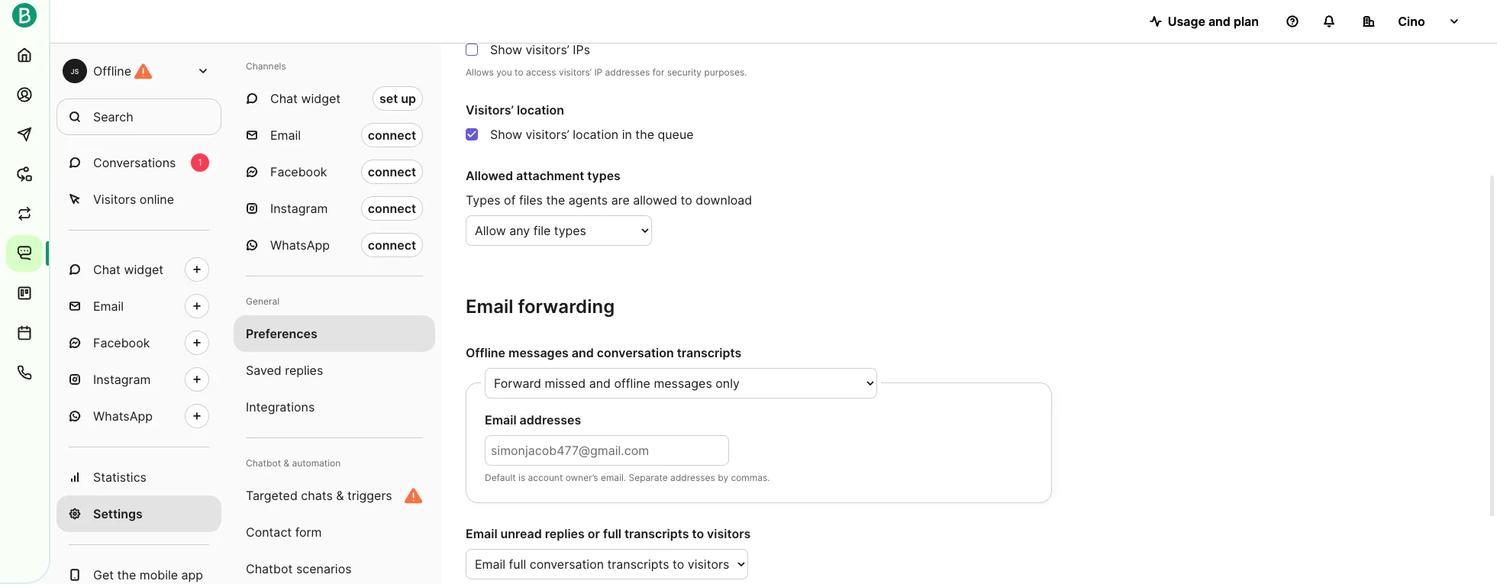 Task type: locate. For each thing, give the bounding box(es) containing it.
to
[[515, 66, 523, 78], [681, 193, 692, 208], [692, 526, 704, 542]]

1 horizontal spatial location
[[573, 126, 618, 142]]

chat
[[270, 91, 298, 106], [93, 262, 121, 277]]

location left the in
[[573, 126, 618, 142]]

&
[[284, 457, 289, 469], [336, 488, 344, 503]]

chat widget up email link
[[93, 262, 163, 277]]

2 vertical spatial the
[[117, 567, 136, 582]]

1 show from the top
[[490, 42, 522, 57]]

addresses
[[605, 66, 650, 78], [520, 412, 581, 427], [670, 471, 715, 483]]

set up
[[379, 91, 416, 106]]

0 horizontal spatial location
[[517, 102, 564, 117]]

0 horizontal spatial widget
[[124, 262, 163, 277]]

1 horizontal spatial offline
[[466, 345, 505, 360]]

the right files
[[546, 193, 565, 208]]

1 horizontal spatial and
[[1208, 14, 1231, 29]]

show for show visitors' location in the queue
[[490, 126, 522, 142]]

offline right js at the top left of page
[[93, 63, 131, 79]]

0 horizontal spatial the
[[117, 567, 136, 582]]

0 vertical spatial location
[[517, 102, 564, 117]]

whatsapp
[[270, 237, 330, 253], [93, 408, 153, 424]]

0 horizontal spatial offline
[[93, 63, 131, 79]]

connect for instagram
[[368, 201, 416, 216]]

visitors' location
[[466, 102, 564, 117]]

2 horizontal spatial addresses
[[670, 471, 715, 483]]

email for email forwarding
[[466, 296, 513, 318]]

0 vertical spatial instagram
[[270, 201, 328, 216]]

are
[[611, 193, 630, 208]]

conversation
[[597, 345, 674, 360]]

attachment
[[516, 168, 584, 184]]

allowed
[[466, 168, 513, 184]]

chat down channels
[[270, 91, 298, 106]]

email.
[[601, 471, 626, 483]]

conversations
[[93, 155, 176, 170]]

0 horizontal spatial chat widget
[[93, 262, 163, 277]]

facebook
[[270, 164, 327, 179], [93, 335, 150, 350]]

chat widget down channels
[[270, 91, 341, 106]]

1 vertical spatial chatbot
[[246, 561, 293, 576]]

0 vertical spatial &
[[284, 457, 289, 469]]

0 vertical spatial show
[[490, 42, 522, 57]]

1 vertical spatial replies
[[545, 526, 585, 542]]

1 connect from the top
[[368, 127, 416, 143]]

offline
[[93, 63, 131, 79], [466, 345, 505, 360]]

location
[[517, 102, 564, 117], [573, 126, 618, 142]]

1 horizontal spatial whatsapp
[[270, 237, 330, 253]]

1 vertical spatial and
[[572, 345, 594, 360]]

chatbot scenarios link
[[234, 550, 435, 584]]

1 vertical spatial chat
[[93, 262, 121, 277]]

separate
[[629, 471, 668, 483]]

1 vertical spatial whatsapp
[[93, 408, 153, 424]]

0 horizontal spatial chat
[[93, 262, 121, 277]]

integrations
[[246, 399, 315, 415]]

2 vertical spatial addresses
[[670, 471, 715, 483]]

widget
[[301, 91, 341, 106], [124, 262, 163, 277]]

app
[[181, 567, 203, 582]]

0 vertical spatial chatbot
[[246, 457, 281, 469]]

owner's
[[565, 471, 598, 483]]

0 vertical spatial to
[[515, 66, 523, 78]]

visitors
[[93, 192, 136, 207]]

1 horizontal spatial the
[[546, 193, 565, 208]]

1 vertical spatial addresses
[[520, 412, 581, 427]]

connect for facebook
[[368, 164, 416, 179]]

0 vertical spatial chat widget
[[270, 91, 341, 106]]

transcripts right full
[[624, 526, 689, 542]]

0 vertical spatial offline
[[93, 63, 131, 79]]

1 vertical spatial show
[[490, 126, 522, 142]]

purposes.
[[704, 66, 747, 78]]

1 vertical spatial instagram
[[93, 372, 151, 387]]

2 vertical spatial visitors'
[[526, 126, 569, 142]]

visitors' for location
[[526, 126, 569, 142]]

email link
[[56, 288, 221, 324]]

statistics
[[93, 470, 147, 485]]

chatbot for chatbot scenarios
[[246, 561, 293, 576]]

of
[[504, 193, 516, 208]]

saved replies
[[246, 363, 323, 378]]

location down access
[[517, 102, 564, 117]]

chat up email link
[[93, 262, 121, 277]]

offline left messages
[[466, 345, 505, 360]]

contact form link
[[234, 514, 435, 550]]

and left the 'plan'
[[1208, 14, 1231, 29]]

1 horizontal spatial addresses
[[605, 66, 650, 78]]

files
[[519, 193, 543, 208]]

0 horizontal spatial whatsapp
[[93, 408, 153, 424]]

in
[[622, 126, 632, 142]]

addresses for visitors'
[[605, 66, 650, 78]]

up
[[401, 91, 416, 106]]

visitors' down visitors' location
[[526, 126, 569, 142]]

default
[[485, 471, 516, 483]]

visitors' left ip
[[559, 66, 592, 78]]

1 horizontal spatial &
[[336, 488, 344, 503]]

email
[[270, 127, 301, 143], [466, 296, 513, 318], [93, 298, 124, 314], [485, 412, 517, 427], [466, 526, 497, 542]]

is
[[518, 471, 525, 483]]

show up you
[[490, 42, 522, 57]]

1 vertical spatial location
[[573, 126, 618, 142]]

2 show from the top
[[490, 126, 522, 142]]

commas.
[[731, 471, 770, 483]]

cino
[[1398, 14, 1425, 29]]

chat widget
[[270, 91, 341, 106], [93, 262, 163, 277]]

chatbot down contact
[[246, 561, 293, 576]]

1 horizontal spatial facebook
[[270, 164, 327, 179]]

chats
[[301, 488, 333, 503]]

automation
[[292, 457, 341, 469]]

facebook link
[[56, 324, 221, 361]]

email for email unread replies or full transcripts to visitors
[[466, 526, 497, 542]]

chatbot up targeted
[[246, 457, 281, 469]]

widget up email link
[[124, 262, 163, 277]]

online
[[140, 192, 174, 207]]

visitors online
[[93, 192, 174, 207]]

transcripts right conversation
[[677, 345, 741, 360]]

show visitors' location in the queue
[[490, 126, 694, 142]]

2 chatbot from the top
[[246, 561, 293, 576]]

0 horizontal spatial facebook
[[93, 335, 150, 350]]

addresses up account
[[520, 412, 581, 427]]

to right allowed
[[681, 193, 692, 208]]

0 vertical spatial facebook
[[270, 164, 327, 179]]

widget left set
[[301, 91, 341, 106]]

allowed attachment types
[[466, 168, 621, 184]]

connect for email
[[368, 127, 416, 143]]

1 vertical spatial widget
[[124, 262, 163, 277]]

0 horizontal spatial replies
[[285, 363, 323, 378]]

email up default
[[485, 412, 517, 427]]

triggers
[[347, 488, 392, 503]]

ips
[[573, 42, 590, 57]]

email down channels
[[270, 127, 301, 143]]

1 horizontal spatial chat widget
[[270, 91, 341, 106]]

visitors'
[[526, 42, 569, 57], [559, 66, 592, 78], [526, 126, 569, 142]]

1 vertical spatial chat widget
[[93, 262, 163, 277]]

cino button
[[1350, 6, 1473, 37]]

to left visitors
[[692, 526, 704, 542]]

show down visitors' location
[[490, 126, 522, 142]]

addresses left the by
[[670, 471, 715, 483]]

and right messages
[[572, 345, 594, 360]]

0 vertical spatial whatsapp
[[270, 237, 330, 253]]

scenarios
[[296, 561, 352, 576]]

the right the in
[[635, 126, 654, 142]]

0 vertical spatial addresses
[[605, 66, 650, 78]]

transcripts
[[677, 345, 741, 360], [624, 526, 689, 542]]

email left unread
[[466, 526, 497, 542]]

0 vertical spatial chat
[[270, 91, 298, 106]]

the right get
[[117, 567, 136, 582]]

4 connect from the top
[[368, 237, 416, 253]]

1 vertical spatial the
[[546, 193, 565, 208]]

offline for offline messages and conversation transcripts
[[466, 345, 505, 360]]

email up messages
[[466, 296, 513, 318]]

& right "chats"
[[336, 488, 344, 503]]

usage and plan button
[[1137, 6, 1271, 37]]

visitors' up access
[[526, 42, 569, 57]]

chatbot scenarios
[[246, 561, 352, 576]]

3 connect from the top
[[368, 201, 416, 216]]

0 horizontal spatial addresses
[[520, 412, 581, 427]]

visitors online link
[[56, 181, 221, 218]]

channels
[[246, 60, 286, 72]]

whatsapp up general
[[270, 237, 330, 253]]

account
[[528, 471, 563, 483]]

chatbot & automation
[[246, 457, 341, 469]]

2 horizontal spatial the
[[635, 126, 654, 142]]

& left automation
[[284, 457, 289, 469]]

1 vertical spatial visitors'
[[559, 66, 592, 78]]

the inside the get the mobile app link
[[117, 567, 136, 582]]

and
[[1208, 14, 1231, 29], [572, 345, 594, 360]]

addresses for email.
[[670, 471, 715, 483]]

preferences
[[246, 326, 317, 341]]

2 connect from the top
[[368, 164, 416, 179]]

1 vertical spatial offline
[[466, 345, 505, 360]]

mobile
[[140, 567, 178, 582]]

0 vertical spatial widget
[[301, 91, 341, 106]]

instagram
[[270, 201, 328, 216], [93, 372, 151, 387]]

whatsapp down instagram "link"
[[93, 408, 153, 424]]

0 vertical spatial replies
[[285, 363, 323, 378]]

0 horizontal spatial instagram
[[93, 372, 151, 387]]

replies right saved
[[285, 363, 323, 378]]

replies
[[285, 363, 323, 378], [545, 526, 585, 542]]

to right you
[[515, 66, 523, 78]]

settings link
[[56, 495, 221, 532]]

preferences link
[[234, 315, 435, 352]]

0 vertical spatial visitors'
[[526, 42, 569, 57]]

1 horizontal spatial widget
[[301, 91, 341, 106]]

replies left or
[[545, 526, 585, 542]]

you
[[496, 66, 512, 78]]

1 chatbot from the top
[[246, 457, 281, 469]]

0 vertical spatial and
[[1208, 14, 1231, 29]]

agents
[[569, 193, 608, 208]]

addresses right ip
[[605, 66, 650, 78]]

show
[[490, 42, 522, 57], [490, 126, 522, 142]]

1 vertical spatial facebook
[[93, 335, 150, 350]]

whatsapp link
[[56, 398, 221, 434]]

email down chat widget link
[[93, 298, 124, 314]]



Task type: vqa. For each thing, say whether or not it's contained in the screenshot.
'visitors''
yes



Task type: describe. For each thing, give the bounding box(es) containing it.
allows
[[466, 66, 494, 78]]

plan
[[1234, 14, 1259, 29]]

statistics link
[[56, 459, 221, 495]]

general
[[246, 295, 279, 307]]

js
[[71, 67, 79, 75]]

offline for offline
[[93, 63, 131, 79]]

get
[[93, 567, 114, 582]]

1 vertical spatial transcripts
[[624, 526, 689, 542]]

0 vertical spatial transcripts
[[677, 345, 741, 360]]

usage and plan
[[1168, 14, 1259, 29]]

show visitors' ips
[[490, 42, 590, 57]]

allowed
[[633, 193, 677, 208]]

access
[[526, 66, 556, 78]]

whatsapp inside the whatsapp "link"
[[93, 408, 153, 424]]

connect for whatsapp
[[368, 237, 416, 253]]

queue
[[658, 126, 694, 142]]

unread
[[500, 526, 542, 542]]

types of files the agents are allowed to download
[[466, 193, 752, 208]]

chatbot for chatbot & automation
[[246, 457, 281, 469]]

types
[[587, 168, 621, 184]]

search
[[93, 109, 133, 124]]

instagram link
[[56, 361, 221, 398]]

targeted chats & triggers link
[[234, 477, 435, 514]]

1 horizontal spatial replies
[[545, 526, 585, 542]]

by
[[718, 471, 728, 483]]

usage
[[1168, 14, 1205, 29]]

1 vertical spatial to
[[681, 193, 692, 208]]

chat widget link
[[56, 251, 221, 288]]

email unread replies or full transcripts to visitors
[[466, 526, 751, 542]]

email addresses
[[485, 412, 581, 427]]

0 horizontal spatial &
[[284, 457, 289, 469]]

1 horizontal spatial instagram
[[270, 201, 328, 216]]

saved
[[246, 363, 282, 378]]

get the mobile app
[[93, 567, 203, 582]]

1
[[198, 157, 202, 168]]

1 horizontal spatial chat
[[270, 91, 298, 106]]

integrations link
[[234, 389, 435, 425]]

show for show visitors' ips
[[490, 42, 522, 57]]

chat widget inside chat widget link
[[93, 262, 163, 277]]

download
[[696, 193, 752, 208]]

search link
[[56, 98, 221, 135]]

form
[[295, 524, 322, 540]]

saved replies link
[[234, 352, 435, 389]]

types
[[466, 193, 501, 208]]

allows you to access visitors' ip addresses for security purposes.
[[466, 66, 747, 78]]

targeted chats & triggers
[[246, 488, 392, 503]]

messages
[[508, 345, 569, 360]]

for
[[652, 66, 664, 78]]

full
[[603, 526, 621, 542]]

set
[[379, 91, 398, 106]]

contact
[[246, 524, 292, 540]]

email forwarding
[[466, 296, 615, 318]]

0 vertical spatial the
[[635, 126, 654, 142]]

2 vertical spatial to
[[692, 526, 704, 542]]

visitors' for ips
[[526, 42, 569, 57]]

get the mobile app link
[[56, 557, 221, 584]]

1 vertical spatial &
[[336, 488, 344, 503]]

or
[[588, 526, 600, 542]]

instagram inside "link"
[[93, 372, 151, 387]]

and inside usage and plan button
[[1208, 14, 1231, 29]]

visitors'
[[466, 102, 514, 117]]

ip
[[594, 66, 603, 78]]

contact form
[[246, 524, 322, 540]]

targeted
[[246, 488, 298, 503]]

default is account owner's email. separate addresses by commas.
[[485, 471, 770, 483]]

Email addresses email field
[[485, 435, 729, 465]]

settings
[[93, 506, 143, 521]]

forwarding
[[518, 296, 615, 318]]

offline messages and conversation transcripts
[[466, 345, 741, 360]]

visitors
[[707, 526, 751, 542]]

security
[[667, 66, 702, 78]]

0 horizontal spatial and
[[572, 345, 594, 360]]

email for email addresses
[[485, 412, 517, 427]]



